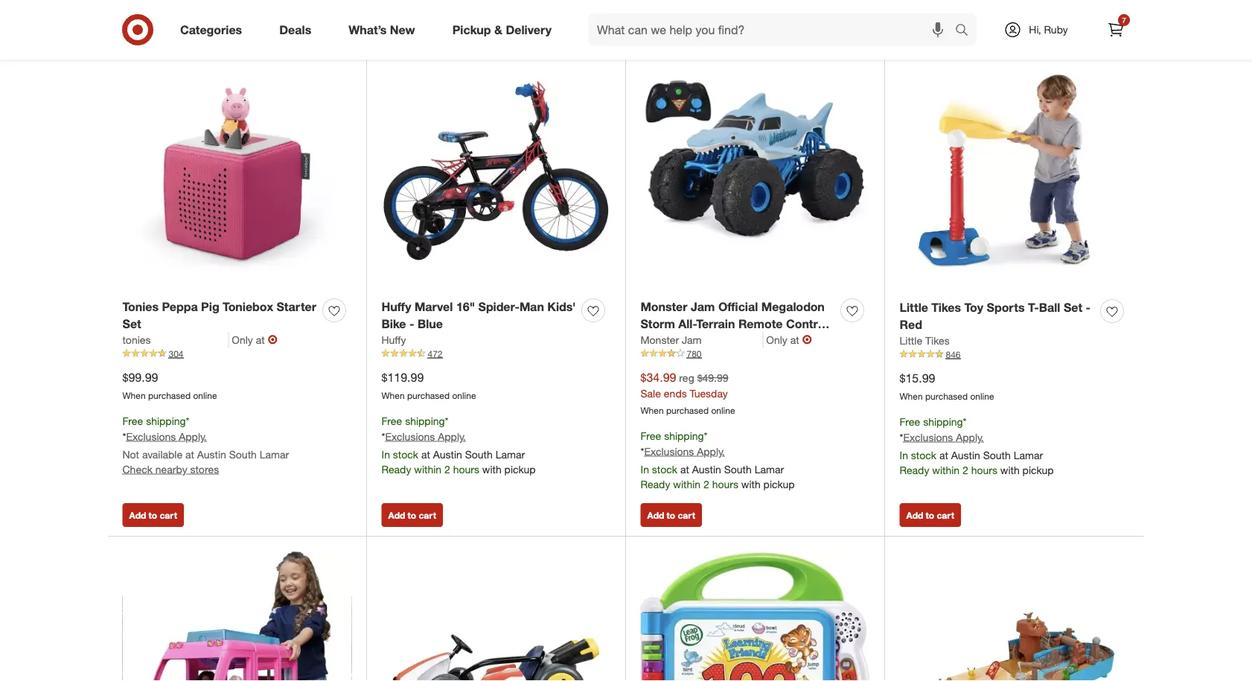 Task type: locate. For each thing, give the bounding box(es) containing it.
only at ¬ for toniebox
[[232, 333, 278, 347]]

add to cart button for huffy marvel 16" spider-man kids' bike - blue
[[382, 503, 443, 527]]

2 monster from the top
[[641, 333, 679, 346]]

2 horizontal spatial free shipping * * exclusions apply. in stock at  austin south lamar ready within 2 hours with pickup
[[900, 415, 1054, 476]]

0 vertical spatial jam
[[691, 300, 715, 314]]

tikes up 846
[[926, 334, 950, 347]]

check stores button
[[123, 13, 189, 36], [900, 13, 966, 36]]

1 horizontal spatial -
[[725, 334, 730, 348]]

jam for monster jam
[[682, 333, 702, 346]]

when inside $15.99 when purchased online
[[900, 391, 923, 402]]

1 vertical spatial huffy
[[382, 333, 406, 346]]

online down tuesday
[[712, 405, 735, 416]]

huffy down bike
[[382, 333, 406, 346]]

* down $15.99 when purchased online
[[963, 415, 967, 428]]

to
[[408, 19, 416, 30], [667, 19, 676, 30], [149, 510, 157, 521], [408, 510, 416, 521], [667, 510, 676, 521], [926, 510, 935, 521]]

pickup
[[505, 463, 536, 476], [1023, 463, 1054, 476], [764, 478, 795, 491]]

add to cart for little tikes toy sports t-ball set - red
[[907, 510, 955, 521]]

apply. up available
[[179, 430, 207, 443]]

1 little from the top
[[900, 300, 929, 315]]

0 vertical spatial little
[[900, 300, 929, 315]]

0 vertical spatial tikes
[[932, 300, 962, 315]]

stores
[[157, 19, 182, 30], [935, 19, 960, 30], [190, 463, 219, 476]]

online
[[193, 390, 217, 401], [452, 390, 476, 401], [971, 391, 995, 402], [712, 405, 735, 416]]

lamar for $99.99
[[260, 448, 289, 461]]

only at ¬ up 304 link
[[232, 333, 278, 347]]

jam up 780
[[682, 333, 702, 346]]

add to cart
[[388, 19, 436, 30], [648, 19, 695, 30], [129, 510, 177, 521], [388, 510, 436, 521], [648, 510, 695, 521], [907, 510, 955, 521]]

jam inside monster jam official megalodon storm all-terrain remote control monster truck - 1:15 scale
[[691, 300, 715, 314]]

hours
[[453, 463, 480, 476], [972, 463, 998, 476], [712, 478, 739, 491]]

free shipping * * exclusions apply. in stock at  austin south lamar ready within 2 hours with pickup for $119.99
[[382, 414, 536, 476]]

- for bike
[[410, 317, 414, 331]]

1 ¬ from the left
[[268, 333, 278, 347]]

leapfrog learning friends 100 words book image
[[641, 551, 870, 681], [641, 551, 870, 681]]

shipping
[[146, 414, 186, 427], [405, 414, 445, 427], [924, 415, 963, 428], [664, 429, 704, 442]]

purchased down the $99.99
[[148, 390, 191, 401]]

exclusions apply. link for $99.99
[[126, 430, 207, 443]]

stock
[[393, 448, 419, 461], [911, 449, 937, 462], [652, 463, 678, 476]]

add
[[388, 19, 405, 30], [648, 19, 664, 30], [129, 510, 146, 521], [388, 510, 405, 521], [648, 510, 664, 521], [907, 510, 924, 521]]

set right ball
[[1064, 300, 1083, 315]]

kids'
[[548, 300, 576, 314]]

add to cart button
[[382, 13, 443, 36], [641, 13, 702, 36], [123, 503, 184, 527], [382, 503, 443, 527], [641, 503, 702, 527], [900, 503, 961, 527]]

1 vertical spatial set
[[123, 317, 141, 331]]

1 huffy from the top
[[382, 300, 412, 314]]

huffy up bike
[[382, 300, 412, 314]]

1 horizontal spatial check stores
[[907, 19, 960, 30]]

0 horizontal spatial within
[[414, 463, 442, 476]]

online inside $34.99 reg $49.99 sale ends tuesday when purchased online
[[712, 405, 735, 416]]

304
[[169, 348, 184, 359]]

south inside free shipping * * exclusions apply. not available at austin south lamar check nearby stores
[[229, 448, 257, 461]]

when down the $99.99
[[123, 390, 146, 401]]

cart for monster jam official megalodon storm all-terrain remote control monster truck - 1:15 scale
[[678, 510, 695, 521]]

check inside free shipping * * exclusions apply. not available at austin south lamar check nearby stores
[[123, 463, 153, 476]]

cart for tonies peppa pig toniebox starter set
[[160, 510, 177, 521]]

lamar inside free shipping * * exclusions apply. not available at austin south lamar check nearby stores
[[260, 448, 289, 461]]

2 horizontal spatial in
[[900, 449, 909, 462]]

ready for $15.99
[[900, 463, 930, 476]]

0 horizontal spatial check stores
[[129, 19, 182, 30]]

free
[[123, 414, 143, 427], [382, 414, 402, 427], [900, 415, 921, 428], [641, 429, 662, 442]]

- inside little tikes toy sports t-ball set - red
[[1086, 300, 1091, 315]]

little tikes toy sports t-ball set - red image
[[900, 61, 1130, 291], [900, 61, 1130, 291]]

terrain
[[697, 317, 735, 331]]

only up 304 link
[[232, 333, 253, 346]]

-
[[1086, 300, 1091, 315], [410, 317, 414, 331], [725, 334, 730, 348]]

purchased
[[148, 390, 191, 401], [407, 390, 450, 401], [926, 391, 968, 402], [667, 405, 709, 416]]

when for $15.99
[[900, 391, 923, 402]]

only at ¬
[[232, 333, 278, 347], [767, 333, 812, 347]]

free up not
[[123, 414, 143, 427]]

when down $15.99
[[900, 391, 923, 402]]

spider-
[[479, 300, 520, 314]]

remote
[[739, 317, 783, 331]]

exclusions apply. link up available
[[126, 430, 207, 443]]

2 ¬ from the left
[[803, 333, 812, 347]]

set inside tonies peppa pig toniebox starter set
[[123, 317, 141, 331]]

ready
[[382, 463, 411, 476], [900, 463, 930, 476], [641, 478, 671, 491]]

0 horizontal spatial only
[[232, 333, 253, 346]]

at for little tikes toy sports t-ball set - red
[[940, 449, 949, 462]]

* down $119.99
[[382, 430, 385, 443]]

free inside free shipping * * exclusions apply. not available at austin south lamar check nearby stores
[[123, 414, 143, 427]]

all-
[[679, 317, 697, 331]]

shipping for $99.99
[[146, 414, 186, 427]]

with
[[482, 463, 502, 476], [1001, 463, 1020, 476], [742, 478, 761, 491]]

south for $99.99
[[229, 448, 257, 461]]

in
[[382, 448, 390, 461], [900, 449, 909, 462], [641, 463, 649, 476]]

huffy
[[382, 300, 412, 314], [382, 333, 406, 346]]

check left 'categories'
[[129, 19, 155, 30]]

add to cart button for tonies peppa pig toniebox starter set
[[123, 503, 184, 527]]

free shipping * * exclusions apply. in stock at  austin south lamar ready within 2 hours with pickup for $15.99
[[900, 415, 1054, 476]]

when down $119.99
[[382, 390, 405, 401]]

set up tonies
[[123, 317, 141, 331]]

$34.99
[[641, 370, 677, 385]]

2 horizontal spatial pickup
[[1023, 463, 1054, 476]]

shipping for $119.99
[[405, 414, 445, 427]]

only
[[232, 333, 253, 346], [767, 333, 788, 346]]

free for $15.99
[[900, 415, 921, 428]]

apply. down $119.99 when purchased online
[[438, 430, 466, 443]]

categories
[[180, 22, 242, 37]]

little inside little tikes toy sports t-ball set - red
[[900, 300, 929, 315]]

little tikes toy sports t-ball set - red link
[[900, 299, 1095, 333]]

shipping up available
[[146, 414, 186, 427]]

monster
[[641, 300, 688, 314], [641, 333, 679, 346], [641, 334, 688, 348]]

when down sale
[[641, 405, 664, 416]]

2 horizontal spatial -
[[1086, 300, 1091, 315]]

2 for $15.99
[[963, 463, 969, 476]]

free shipping * * exclusions apply. in stock at  austin south lamar ready within 2 hours with pickup down $15.99 when purchased online
[[900, 415, 1054, 476]]

2 huffy from the top
[[382, 333, 406, 346]]

online inside $119.99 when purchased online
[[452, 390, 476, 401]]

add to cart for tonies peppa pig toniebox starter set
[[129, 510, 177, 521]]

cart for little tikes toy sports t-ball set - red
[[937, 510, 955, 521]]

0 horizontal spatial 2
[[445, 463, 450, 476]]

pickup & delivery link
[[440, 13, 570, 46]]

1 only from the left
[[232, 333, 253, 346]]

780
[[687, 348, 702, 359]]

online inside $15.99 when purchased online
[[971, 391, 995, 402]]

1 horizontal spatial with
[[742, 478, 761, 491]]

little for little tikes
[[900, 334, 923, 347]]

free for $99.99
[[123, 414, 143, 427]]

hours for $15.99
[[972, 463, 998, 476]]

categories link
[[168, 13, 261, 46]]

little down red
[[900, 334, 923, 347]]

2 for $119.99
[[445, 463, 450, 476]]

add for monster jam official megalodon storm all-terrain remote control monster truck - 1:15 scale
[[648, 510, 664, 521]]

1 vertical spatial -
[[410, 317, 414, 331]]

2 vertical spatial -
[[725, 334, 730, 348]]

purchased inside $99.99 when purchased online
[[148, 390, 191, 401]]

2 horizontal spatial ready
[[900, 463, 930, 476]]

846 link
[[900, 348, 1130, 361]]

2 horizontal spatial with
[[1001, 463, 1020, 476]]

1 horizontal spatial check stores button
[[900, 13, 966, 36]]

within for $119.99
[[414, 463, 442, 476]]

monster for monster jam official megalodon storm all-terrain remote control monster truck - 1:15 scale
[[641, 300, 688, 314]]

¬ for toniebox
[[268, 333, 278, 347]]

at
[[256, 333, 265, 346], [791, 333, 800, 346], [185, 448, 194, 461], [421, 448, 430, 461], [940, 449, 949, 462], [681, 463, 690, 476]]

¬
[[268, 333, 278, 347], [803, 333, 812, 347]]

1 horizontal spatial ready
[[641, 478, 671, 491]]

purchased inside $119.99 when purchased online
[[407, 390, 450, 401]]

0 horizontal spatial only at ¬
[[232, 333, 278, 347]]

online for $99.99
[[193, 390, 217, 401]]

exclusions for $15.99
[[904, 431, 953, 444]]

exclusions apply. link for $119.99
[[385, 430, 466, 443]]

shipping down $119.99 when purchased online
[[405, 414, 445, 427]]

0 horizontal spatial ¬
[[268, 333, 278, 347]]

purchased down $119.99
[[407, 390, 450, 401]]

tikes for little tikes
[[926, 334, 950, 347]]

- right ball
[[1086, 300, 1091, 315]]

south
[[229, 448, 257, 461], [465, 448, 493, 461], [984, 449, 1011, 462], [724, 463, 752, 476]]

purchased down ends
[[667, 405, 709, 416]]

2 only from the left
[[767, 333, 788, 346]]

austin
[[197, 448, 226, 461], [433, 448, 462, 461], [952, 449, 981, 462], [692, 463, 721, 476]]

exclusions apply. link for $15.99
[[904, 431, 984, 444]]

1 horizontal spatial set
[[1064, 300, 1083, 315]]

exclusions up available
[[126, 430, 176, 443]]

0 horizontal spatial in
[[382, 448, 390, 461]]

exclusions apply. link down $15.99 when purchased online
[[904, 431, 984, 444]]

* down sale
[[641, 445, 645, 458]]

0 horizontal spatial ready
[[382, 463, 411, 476]]

when inside $119.99 when purchased online
[[382, 390, 405, 401]]

when inside $99.99 when purchased online
[[123, 390, 146, 401]]

1 vertical spatial little
[[900, 334, 923, 347]]

little
[[900, 300, 929, 315], [900, 334, 923, 347]]

1 horizontal spatial within
[[673, 478, 701, 491]]

exclusions down $119.99 when purchased online
[[385, 430, 435, 443]]

2 horizontal spatial within
[[933, 463, 960, 476]]

$15.99 when purchased online
[[900, 371, 995, 402]]

0 vertical spatial huffy
[[382, 300, 412, 314]]

at for tonies peppa pig toniebox starter set
[[185, 448, 194, 461]]

1 check stores button from the left
[[123, 13, 189, 36]]

apply. down $15.99 when purchased online
[[956, 431, 984, 444]]

monster jam official megalodon storm all-terrain remote control monster truck - 1:15 scale image
[[641, 61, 870, 290], [641, 61, 870, 290]]

hours for $119.99
[[453, 463, 480, 476]]

huffy marvel 16" spider-man kids' bike - blue image
[[382, 61, 611, 290], [382, 61, 611, 290]]

2 horizontal spatial hours
[[972, 463, 998, 476]]

in for $15.99
[[900, 449, 909, 462]]

marvel
[[415, 300, 453, 314]]

exclusions inside free shipping * * exclusions apply. not available at austin south lamar check nearby stores
[[126, 430, 176, 443]]

2 only at ¬ from the left
[[767, 333, 812, 347]]

with for $15.99
[[1001, 463, 1020, 476]]

jam
[[691, 300, 715, 314], [682, 333, 702, 346]]

purchased inside $34.99 reg $49.99 sale ends tuesday when purchased online
[[667, 405, 709, 416]]

monster for monster jam
[[641, 333, 679, 346]]

tuesday
[[690, 387, 728, 400]]

free down $119.99
[[382, 414, 402, 427]]

3 monster from the top
[[641, 334, 688, 348]]

south for $119.99
[[465, 448, 493, 461]]

pokémon carry case battle desert playset image
[[900, 551, 1130, 681], [900, 551, 1130, 681]]

shipping down $15.99 when purchased online
[[924, 415, 963, 428]]

- right bike
[[410, 317, 414, 331]]

tikes inside little tikes toy sports t-ball set - red
[[932, 300, 962, 315]]

purchased for $99.99
[[148, 390, 191, 401]]

exclusions down $15.99 when purchased online
[[904, 431, 953, 444]]

exclusions apply. link
[[126, 430, 207, 443], [385, 430, 466, 443], [904, 431, 984, 444], [645, 445, 725, 458]]

huffy inside huffy marvel 16" spider-man kids' bike - blue
[[382, 300, 412, 314]]

barbie dreamcamper vehicle playset image
[[123, 551, 352, 681], [123, 551, 352, 681]]

blue
[[418, 317, 443, 331]]

1 horizontal spatial only at ¬
[[767, 333, 812, 347]]

ball
[[1039, 300, 1061, 315]]

tonies peppa pig toniebox starter set
[[123, 300, 316, 331]]

exclusions for $119.99
[[385, 430, 435, 443]]

1 monster from the top
[[641, 300, 688, 314]]

1 horizontal spatial ¬
[[803, 333, 812, 347]]

check stores
[[129, 19, 182, 30], [907, 19, 960, 30]]

in for $119.99
[[382, 448, 390, 461]]

online down the "846" link
[[971, 391, 995, 402]]

apply. inside free shipping * * exclusions apply. not available at austin south lamar check nearby stores
[[179, 430, 207, 443]]

$119.99 when purchased online
[[382, 370, 476, 401]]

check down not
[[123, 463, 153, 476]]

2 horizontal spatial 2
[[963, 463, 969, 476]]

1 horizontal spatial stores
[[190, 463, 219, 476]]

tonies peppa pig toniebox starter set image
[[123, 61, 352, 290], [123, 61, 352, 290]]

0 horizontal spatial check stores button
[[123, 13, 189, 36]]

austin inside free shipping * * exclusions apply. not available at austin south lamar check nearby stores
[[197, 448, 226, 461]]

¬ up 304 link
[[268, 333, 278, 347]]

free down $15.99
[[900, 415, 921, 428]]

2
[[445, 463, 450, 476], [963, 463, 969, 476], [704, 478, 710, 491]]

online inside $99.99 when purchased online
[[193, 390, 217, 401]]

add to cart button for monster jam official megalodon storm all-terrain remote control monster truck - 1:15 scale
[[641, 503, 702, 527]]

bike
[[382, 317, 406, 331]]

online down the 472 link
[[452, 390, 476, 401]]

only at ¬ down control
[[767, 333, 812, 347]]

at for huffy marvel 16" spider-man kids' bike - blue
[[421, 448, 430, 461]]

online up free shipping * * exclusions apply. not available at austin south lamar check nearby stores
[[193, 390, 217, 401]]

2 check stores button from the left
[[900, 13, 966, 36]]

2 horizontal spatial stock
[[911, 449, 937, 462]]

2 little from the top
[[900, 334, 923, 347]]

¬ down control
[[803, 333, 812, 347]]

1 horizontal spatial 2
[[704, 478, 710, 491]]

with for $119.99
[[482, 463, 502, 476]]

0 vertical spatial -
[[1086, 300, 1091, 315]]

free shipping * * exclusions apply. in stock at  austin south lamar ready within 2 hours with pickup
[[382, 414, 536, 476], [900, 415, 1054, 476], [641, 429, 795, 491]]

south for $15.99
[[984, 449, 1011, 462]]

- left 1:15
[[725, 334, 730, 348]]

1 horizontal spatial stock
[[652, 463, 678, 476]]

deals
[[279, 22, 311, 37]]

purchased down $15.99
[[926, 391, 968, 402]]

0 horizontal spatial set
[[123, 317, 141, 331]]

purchased inside $15.99 when purchased online
[[926, 391, 968, 402]]

tonies link
[[123, 333, 229, 347]]

austin for $15.99
[[952, 449, 981, 462]]

monster jam link
[[641, 333, 764, 347]]

$99.99 when purchased online
[[123, 370, 217, 401]]

nintendo super mario kart 24v battery powered kids' ride-on image
[[382, 551, 611, 681], [382, 551, 611, 681]]

0 horizontal spatial hours
[[453, 463, 480, 476]]

exclusions apply. link down $119.99 when purchased online
[[385, 430, 466, 443]]

add to cart button for little tikes toy sports t-ball set - red
[[900, 503, 961, 527]]

1 horizontal spatial only
[[767, 333, 788, 346]]

0 horizontal spatial stock
[[393, 448, 419, 461]]

free shipping * * exclusions apply. in stock at  austin south lamar ready within 2 hours with pickup down $119.99 when purchased online
[[382, 414, 536, 476]]

jam up terrain
[[691, 300, 715, 314]]

exclusions
[[126, 430, 176, 443], [385, 430, 435, 443], [904, 431, 953, 444], [645, 445, 694, 458]]

purchased for $15.99
[[926, 391, 968, 402]]

pickup for $15.99
[[1023, 463, 1054, 476]]

only down remote
[[767, 333, 788, 346]]

delivery
[[506, 22, 552, 37]]

0 horizontal spatial stores
[[157, 19, 182, 30]]

free shipping * * exclusions apply. in stock at  austin south lamar ready within 2 hours with pickup down tuesday
[[641, 429, 795, 491]]

0 horizontal spatial pickup
[[505, 463, 536, 476]]

huffy for huffy
[[382, 333, 406, 346]]

0 horizontal spatial -
[[410, 317, 414, 331]]

1:15
[[734, 334, 757, 348]]

shipping down $34.99 reg $49.99 sale ends tuesday when purchased online
[[664, 429, 704, 442]]

austin for $99.99
[[197, 448, 226, 461]]

0 vertical spatial set
[[1064, 300, 1083, 315]]

1 horizontal spatial free shipping * * exclusions apply. in stock at  austin south lamar ready within 2 hours with pickup
[[641, 429, 795, 491]]

tikes left toy
[[932, 300, 962, 315]]

1 only at ¬ from the left
[[232, 333, 278, 347]]

lamar
[[260, 448, 289, 461], [496, 448, 525, 461], [1014, 449, 1043, 462], [755, 463, 784, 476]]

shipping inside free shipping * * exclusions apply. not available at austin south lamar check nearby stores
[[146, 414, 186, 427]]

at inside free shipping * * exclusions apply. not available at austin south lamar check nearby stores
[[185, 448, 194, 461]]

1 vertical spatial jam
[[682, 333, 702, 346]]

set
[[1064, 300, 1083, 315], [123, 317, 141, 331]]

- inside huffy marvel 16" spider-man kids' bike - blue
[[410, 317, 414, 331]]

truck
[[691, 334, 722, 348]]

1 vertical spatial tikes
[[926, 334, 950, 347]]

ruby
[[1044, 23, 1068, 36]]

*
[[186, 414, 190, 427], [445, 414, 449, 427], [963, 415, 967, 428], [704, 429, 708, 442], [123, 430, 126, 443], [382, 430, 385, 443], [900, 431, 904, 444], [641, 445, 645, 458]]

0 horizontal spatial free shipping * * exclusions apply. in stock at  austin south lamar ready within 2 hours with pickup
[[382, 414, 536, 476]]

apply.
[[179, 430, 207, 443], [438, 430, 466, 443], [956, 431, 984, 444], [697, 445, 725, 458]]

0 horizontal spatial with
[[482, 463, 502, 476]]

little up red
[[900, 300, 929, 315]]



Task type: vqa. For each thing, say whether or not it's contained in the screenshot.
the Loggia
no



Task type: describe. For each thing, give the bounding box(es) containing it.
sale
[[641, 387, 661, 400]]

reg
[[679, 371, 695, 384]]

only for megalodon
[[767, 333, 788, 346]]

huffy marvel 16" spider-man kids' bike - blue
[[382, 300, 576, 331]]

toniebox
[[223, 300, 273, 314]]

1 horizontal spatial hours
[[712, 478, 739, 491]]

jam for monster jam official megalodon storm all-terrain remote control monster truck - 1:15 scale
[[691, 300, 715, 314]]

- inside monster jam official megalodon storm all-terrain remote control monster truck - 1:15 scale
[[725, 334, 730, 348]]

2 check stores from the left
[[907, 19, 960, 30]]

when inside $34.99 reg $49.99 sale ends tuesday when purchased online
[[641, 405, 664, 416]]

austin for $119.99
[[433, 448, 462, 461]]

free shipping * * exclusions apply. not available at austin south lamar check nearby stores
[[123, 414, 289, 476]]

when for $99.99
[[123, 390, 146, 401]]

304 link
[[123, 347, 352, 361]]

1 horizontal spatial pickup
[[764, 478, 795, 491]]

pig
[[201, 300, 219, 314]]

add for huffy marvel 16" spider-man kids' bike - blue
[[388, 510, 405, 521]]

ready for $119.99
[[382, 463, 411, 476]]

hi,
[[1029, 23, 1042, 36]]

pickup for $119.99
[[505, 463, 536, 476]]

peppa
[[162, 300, 198, 314]]

ends
[[664, 387, 687, 400]]

within for $15.99
[[933, 463, 960, 476]]

what's new link
[[336, 13, 434, 46]]

What can we help you find? suggestions appear below search field
[[588, 13, 959, 46]]

472
[[428, 348, 443, 359]]

only at ¬ for megalodon
[[767, 333, 812, 347]]

apply. for $119.99
[[438, 430, 466, 443]]

to for tonies peppa pig toniebox starter set
[[149, 510, 157, 521]]

purchased for $119.99
[[407, 390, 450, 401]]

free for $119.99
[[382, 414, 402, 427]]

* up not
[[123, 430, 126, 443]]

exclusions for $99.99
[[126, 430, 176, 443]]

what's new
[[349, 22, 415, 37]]

tonies
[[123, 333, 151, 346]]

online for $119.99
[[452, 390, 476, 401]]

to for little tikes toy sports t-ball set - red
[[926, 510, 935, 521]]

780 link
[[641, 347, 870, 361]]

monster jam official megalodon storm all-terrain remote control monster truck - 1:15 scale link
[[641, 299, 835, 348]]

set inside little tikes toy sports t-ball set - red
[[1064, 300, 1083, 315]]

scale
[[760, 334, 791, 348]]

¬ for megalodon
[[803, 333, 812, 347]]

check left search
[[907, 19, 933, 30]]

1 horizontal spatial in
[[641, 463, 649, 476]]

$119.99
[[382, 370, 424, 385]]

what's
[[349, 22, 387, 37]]

new
[[390, 22, 415, 37]]

tikes for little tikes toy sports t-ball set - red
[[932, 300, 962, 315]]

to for monster jam official megalodon storm all-terrain remote control monster truck - 1:15 scale
[[667, 510, 676, 521]]

add for little tikes toy sports t-ball set - red
[[907, 510, 924, 521]]

free down sale
[[641, 429, 662, 442]]

apply. down tuesday
[[697, 445, 725, 458]]

exclusions down ends
[[645, 445, 694, 458]]

nearby
[[156, 463, 187, 476]]

sports
[[987, 300, 1025, 315]]

846
[[946, 349, 961, 360]]

add to cart for monster jam official megalodon storm all-terrain remote control monster truck - 1:15 scale
[[648, 510, 695, 521]]

megalodon
[[762, 300, 825, 314]]

t-
[[1028, 300, 1039, 315]]

$34.99 reg $49.99 sale ends tuesday when purchased online
[[641, 370, 735, 416]]

toy
[[965, 300, 984, 315]]

control
[[786, 317, 829, 331]]

at for monster jam official megalodon storm all-terrain remote control monster truck - 1:15 scale
[[681, 463, 690, 476]]

huffy for huffy marvel 16" spider-man kids' bike - blue
[[382, 300, 412, 314]]

- for set
[[1086, 300, 1091, 315]]

tonies peppa pig toniebox starter set link
[[123, 299, 317, 333]]

stock for $119.99
[[393, 448, 419, 461]]

pickup & delivery
[[453, 22, 552, 37]]

man
[[520, 300, 544, 314]]

apply. for $15.99
[[956, 431, 984, 444]]

16"
[[456, 300, 475, 314]]

2 horizontal spatial stores
[[935, 19, 960, 30]]

cart for huffy marvel 16" spider-man kids' bike - blue
[[419, 510, 436, 521]]

not
[[123, 448, 139, 461]]

available
[[142, 448, 183, 461]]

shipping for $15.99
[[924, 415, 963, 428]]

starter
[[277, 300, 316, 314]]

official
[[719, 300, 758, 314]]

search
[[949, 24, 985, 38]]

online for $15.99
[[971, 391, 995, 402]]

add to cart for huffy marvel 16" spider-man kids' bike - blue
[[388, 510, 436, 521]]

* down $99.99 when purchased online
[[186, 414, 190, 427]]

pickup
[[453, 22, 491, 37]]

only for toniebox
[[232, 333, 253, 346]]

huffy marvel 16" spider-man kids' bike - blue link
[[382, 299, 576, 333]]

apply. for $99.99
[[179, 430, 207, 443]]

little tikes toy sports t-ball set - red
[[900, 300, 1091, 332]]

check nearby stores button
[[123, 462, 219, 477]]

* down $15.99
[[900, 431, 904, 444]]

$99.99
[[123, 370, 158, 385]]

add for tonies peppa pig toniebox starter set
[[129, 510, 146, 521]]

when for $119.99
[[382, 390, 405, 401]]

7
[[1122, 15, 1127, 25]]

* down tuesday
[[704, 429, 708, 442]]

lamar for $15.99
[[1014, 449, 1043, 462]]

little tikes
[[900, 334, 950, 347]]

exclusions apply. link down $34.99 reg $49.99 sale ends tuesday when purchased online
[[645, 445, 725, 458]]

lamar for $119.99
[[496, 448, 525, 461]]

monster jam
[[641, 333, 702, 346]]

huffy link
[[382, 333, 406, 347]]

472 link
[[382, 347, 611, 361]]

monster jam official megalodon storm all-terrain remote control monster truck - 1:15 scale
[[641, 300, 829, 348]]

search button
[[949, 13, 985, 49]]

7 link
[[1100, 13, 1133, 46]]

little for little tikes toy sports t-ball set - red
[[900, 300, 929, 315]]

$49.99
[[698, 371, 729, 384]]

to for huffy marvel 16" spider-man kids' bike - blue
[[408, 510, 416, 521]]

tonies
[[123, 300, 159, 314]]

deals link
[[267, 13, 330, 46]]

red
[[900, 317, 923, 332]]

1 check stores from the left
[[129, 19, 182, 30]]

hi, ruby
[[1029, 23, 1068, 36]]

stock for $15.99
[[911, 449, 937, 462]]

$15.99
[[900, 371, 936, 386]]

stores inside free shipping * * exclusions apply. not available at austin south lamar check nearby stores
[[190, 463, 219, 476]]

little tikes link
[[900, 333, 950, 348]]

&
[[495, 22, 503, 37]]

* down $119.99 when purchased online
[[445, 414, 449, 427]]

storm
[[641, 317, 675, 331]]



